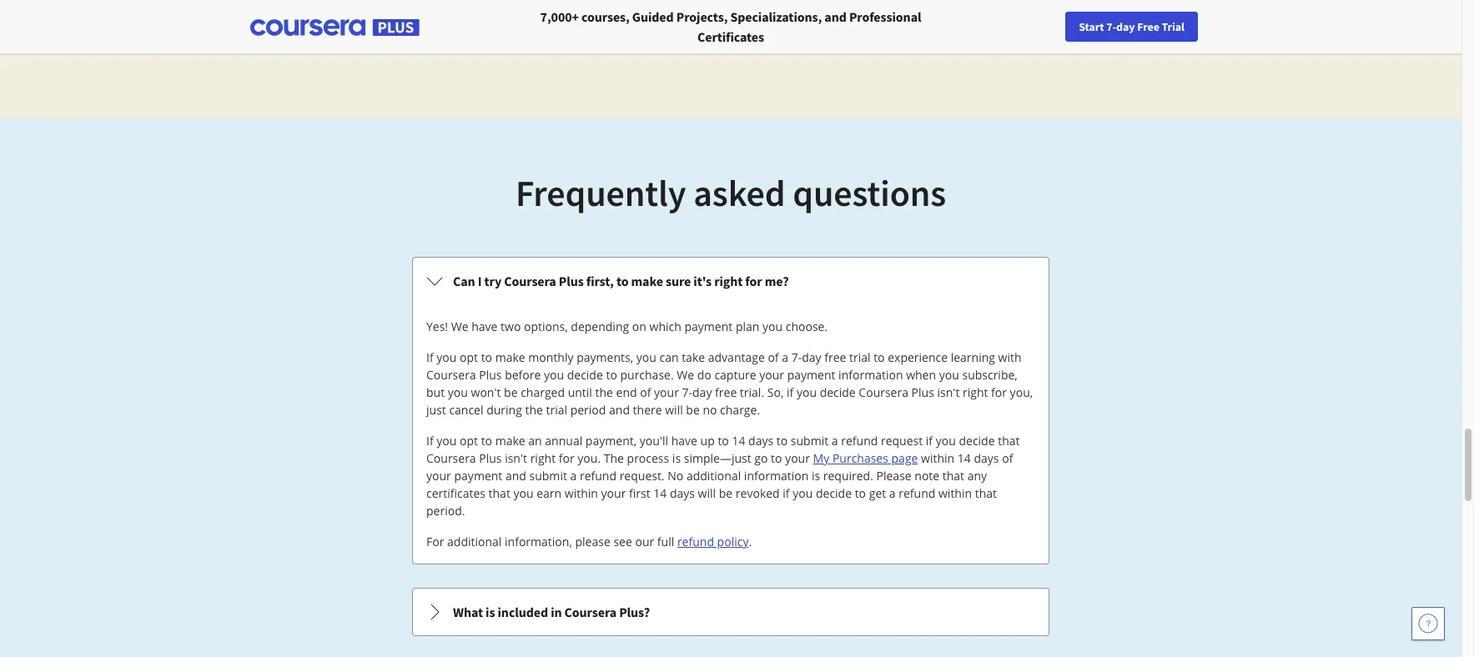 Task type: vqa. For each thing, say whether or not it's contained in the screenshot.
free
yes



Task type: locate. For each thing, give the bounding box(es) containing it.
0 horizontal spatial right
[[530, 451, 556, 466]]

0 horizontal spatial have
[[472, 319, 498, 335]]

1 vertical spatial opt
[[460, 433, 478, 449]]

2 vertical spatial right
[[530, 451, 556, 466]]

we right yes!
[[451, 319, 469, 335]]

two
[[501, 319, 521, 335]]

refund
[[841, 433, 878, 449], [580, 468, 617, 484], [899, 486, 936, 502], [678, 534, 714, 550]]

for
[[745, 273, 762, 290], [991, 385, 1007, 401], [559, 451, 575, 466]]

payment up certificates
[[454, 468, 503, 484]]

is inside dropdown button
[[486, 604, 495, 621]]

1 horizontal spatial and
[[609, 402, 630, 418]]

and inside within 14 days of your payment and submit a refund request. no additional information is required. please note that any certificates that you earn within your first 14 days will be revoked if you decide to get a refund within that period.
[[506, 468, 526, 484]]

1 vertical spatial submit
[[530, 468, 567, 484]]

1 vertical spatial trial
[[546, 402, 567, 418]]

0 horizontal spatial 14
[[654, 486, 667, 502]]

please
[[575, 534, 611, 550]]

go
[[755, 451, 768, 466]]

and inside if you opt to make monthly payments, you can take advantage of a 7-day free trial to experience learning with coursera plus before you decide to purchase. we do capture your payment information when you subscribe, but you won't be charged until the end of your 7-day free trial. so, if you decide coursera plus isn't right for you, just cancel during the trial period and there will be no charge.
[[609, 402, 630, 418]]

what
[[453, 604, 483, 621]]

additional inside within 14 days of your payment and submit a refund request. no additional information is required. please note that any certificates that you earn within your first 14 days will be revoked if you decide to get a refund within that period.
[[687, 468, 741, 484]]

7- right start
[[1107, 19, 1117, 34]]

submit inside if you opt to make an annual payment, you'll have up to 14 days to submit a refund request if you decide that coursera plus isn't right for you. the process is simple—just go to your
[[791, 433, 829, 449]]

see
[[614, 534, 632, 550]]

purchases
[[833, 451, 889, 466]]

earn
[[537, 486, 562, 502]]

1 vertical spatial we
[[677, 367, 694, 383]]

is up no
[[672, 451, 681, 466]]

make left an
[[495, 433, 525, 449]]

plus inside if you opt to make an annual payment, you'll have up to 14 days to submit a refund request if you decide that coursera plus isn't right for you. the process is simple—just go to your
[[479, 451, 502, 466]]

0 horizontal spatial for
[[559, 451, 575, 466]]

2 vertical spatial day
[[693, 385, 712, 401]]

plus?
[[619, 604, 650, 621]]

is down my
[[812, 468, 820, 484]]

that down you,
[[998, 433, 1020, 449]]

period
[[570, 402, 606, 418]]

1 vertical spatial for
[[991, 385, 1007, 401]]

will inside if you opt to make monthly payments, you can take advantage of a 7-day free trial to experience learning with coursera plus before you decide to purchase. we do capture your payment information when you subscribe, but you won't be charged until the end of your 7-day free trial. so, if you decide coursera plus isn't right for you, just cancel during the trial period and there will be no charge.
[[665, 402, 683, 418]]

2 vertical spatial is
[[486, 604, 495, 621]]

trial down charged
[[546, 402, 567, 418]]

me?
[[765, 273, 789, 290]]

decide
[[567, 367, 603, 383], [820, 385, 856, 401], [959, 433, 995, 449], [816, 486, 852, 502]]

7- down 'choose.'
[[792, 350, 802, 366]]

1 vertical spatial have
[[671, 433, 698, 449]]

plus up certificates
[[479, 451, 502, 466]]

0 vertical spatial right
[[714, 273, 743, 290]]

that left any
[[943, 468, 965, 484]]

2 if from the top
[[426, 433, 434, 449]]

opt inside if you opt to make monthly payments, you can take advantage of a 7-day free trial to experience learning with coursera plus before you decide to purchase. we do capture your payment information when you subscribe, but you won't be charged until the end of your 7-day free trial. so, if you decide coursera plus isn't right for you, just cancel during the trial period and there will be no charge.
[[460, 350, 478, 366]]

right down subscribe,
[[963, 385, 988, 401]]

additional right for
[[447, 534, 502, 550]]

decide up any
[[959, 433, 995, 449]]

decide down the required.
[[816, 486, 852, 502]]

before
[[505, 367, 541, 383]]

2 horizontal spatial for
[[991, 385, 1007, 401]]

policy
[[717, 534, 749, 550]]

0 horizontal spatial information
[[744, 468, 809, 484]]

do
[[697, 367, 712, 383]]

2 vertical spatial if
[[783, 486, 790, 502]]

1 vertical spatial days
[[974, 451, 999, 466]]

isn't down during
[[505, 451, 527, 466]]

of down you,
[[1002, 451, 1013, 466]]

for down subscribe,
[[991, 385, 1007, 401]]

my
[[813, 451, 830, 466]]

if you opt to make an annual payment, you'll have up to 14 days to submit a refund request if you decide that coursera plus isn't right for you. the process is simple—just go to your
[[426, 433, 1020, 466]]

first,
[[586, 273, 614, 290]]

0 vertical spatial have
[[472, 319, 498, 335]]

0 vertical spatial if
[[426, 350, 434, 366]]

plus left first,
[[559, 273, 584, 290]]

14 right first at bottom
[[654, 486, 667, 502]]

make for payments,
[[495, 350, 525, 366]]

if inside within 14 days of your payment and submit a refund request. no additional information is required. please note that any certificates that you earn within your first 14 days will be revoked if you decide to get a refund within that period.
[[783, 486, 790, 502]]

0 vertical spatial make
[[631, 273, 663, 290]]

1 horizontal spatial the
[[595, 385, 613, 401]]

1 horizontal spatial submit
[[791, 433, 829, 449]]

days inside if you opt to make an annual payment, you'll have up to 14 days to submit a refund request if you decide that coursera plus isn't right for you. the process is simple—just go to your
[[749, 433, 774, 449]]

the
[[595, 385, 613, 401], [525, 402, 543, 418]]

isn't inside if you opt to make an annual payment, you'll have up to 14 days to submit a refund request if you decide that coursera plus isn't right for you. the process is simple—just go to your
[[505, 451, 527, 466]]

submit up 'earn'
[[530, 468, 567, 484]]

payment,
[[586, 433, 637, 449]]

additional down simple—just at the bottom
[[687, 468, 741, 484]]

capture
[[715, 367, 757, 383]]

please
[[877, 468, 912, 484]]

if inside if you opt to make monthly payments, you can take advantage of a 7-day free trial to experience learning with coursera plus before you decide to purchase. we do capture your payment information when you subscribe, but you won't be charged until the end of your 7-day free trial. so, if you decide coursera plus isn't right for you, just cancel during the trial period and there will be no charge.
[[426, 350, 434, 366]]

free down 'choose.'
[[825, 350, 846, 366]]

if down yes!
[[426, 350, 434, 366]]

an
[[528, 433, 542, 449]]

start 7-day free trial
[[1079, 19, 1185, 34]]

7-
[[1107, 19, 1117, 34], [792, 350, 802, 366], [682, 385, 693, 401]]

you down just
[[437, 433, 457, 449]]

to down so, at the bottom of page
[[777, 433, 788, 449]]

0 vertical spatial and
[[825, 8, 847, 25]]

7,000+
[[540, 8, 579, 25]]

2 vertical spatial days
[[670, 486, 695, 502]]

day left free
[[1117, 19, 1135, 34]]

to down during
[[481, 433, 492, 449]]

make left sure
[[631, 273, 663, 290]]

0 horizontal spatial be
[[504, 385, 518, 401]]

for inside dropdown button
[[745, 273, 762, 290]]

within down any
[[939, 486, 972, 502]]

day
[[1117, 19, 1135, 34], [802, 350, 822, 366], [693, 385, 712, 401]]

information,
[[505, 534, 572, 550]]

1 vertical spatial is
[[812, 468, 820, 484]]

coursera up 'but'
[[426, 367, 476, 383]]

1 horizontal spatial is
[[672, 451, 681, 466]]

refund up purchases
[[841, 433, 878, 449]]

14 up any
[[958, 451, 971, 466]]

make inside if you opt to make monthly payments, you can take advantage of a 7-day free trial to experience learning with coursera plus before you decide to purchase. we do capture your payment information when you subscribe, but you won't be charged until the end of your 7-day free trial. so, if you decide coursera plus isn't right for you, just cancel during the trial period and there will be no charge.
[[495, 350, 525, 366]]

certificates
[[426, 486, 486, 502]]

will inside within 14 days of your payment and submit a refund request. no additional information is required. please note that any certificates that you earn within your first 14 days will be revoked if you decide to get a refund within that period.
[[698, 486, 716, 502]]

coursera up certificates
[[426, 451, 476, 466]]

7- down take on the left bottom
[[682, 385, 693, 401]]

opt
[[460, 350, 478, 366], [460, 433, 478, 449]]

2 horizontal spatial is
[[812, 468, 820, 484]]

None search field
[[229, 10, 630, 44]]

payment
[[685, 319, 733, 335], [787, 367, 836, 383], [454, 468, 503, 484]]

we left do
[[677, 367, 694, 383]]

if
[[787, 385, 794, 401], [926, 433, 933, 449], [783, 486, 790, 502]]

payment down 'choose.'
[[787, 367, 836, 383]]

0 vertical spatial days
[[749, 433, 774, 449]]

1 horizontal spatial trial
[[850, 350, 871, 366]]

of down purchase.
[[640, 385, 651, 401]]

to right first,
[[617, 273, 629, 290]]

opt down cancel
[[460, 433, 478, 449]]

can
[[453, 273, 475, 290]]

2 horizontal spatial 14
[[958, 451, 971, 466]]

0 horizontal spatial submit
[[530, 468, 567, 484]]

1 horizontal spatial we
[[677, 367, 694, 383]]

1 if from the top
[[426, 350, 434, 366]]

0 vertical spatial 14
[[732, 433, 746, 449]]

1 vertical spatial of
[[640, 385, 651, 401]]

full
[[657, 534, 674, 550]]

right inside dropdown button
[[714, 273, 743, 290]]

submit
[[791, 433, 829, 449], [530, 468, 567, 484]]

0 vertical spatial free
[[825, 350, 846, 366]]

asked
[[694, 170, 786, 216]]

to
[[617, 273, 629, 290], [481, 350, 492, 366], [874, 350, 885, 366], [606, 367, 617, 383], [481, 433, 492, 449], [718, 433, 729, 449], [777, 433, 788, 449], [771, 451, 782, 466], [855, 486, 866, 502]]

is inside if you opt to make an annual payment, you'll have up to 14 days to submit a refund request if you decide that coursera plus isn't right for you. the process is simple—just go to your
[[672, 451, 681, 466]]

within
[[921, 451, 955, 466], [565, 486, 598, 502], [939, 486, 972, 502]]

period.
[[426, 503, 465, 519]]

1 vertical spatial will
[[698, 486, 716, 502]]

coursera inside dropdown button
[[565, 604, 617, 621]]

can
[[660, 350, 679, 366]]

1 vertical spatial additional
[[447, 534, 502, 550]]

right down an
[[530, 451, 556, 466]]

1 opt from the top
[[460, 350, 478, 366]]

information down experience
[[839, 367, 903, 383]]

make
[[631, 273, 663, 290], [495, 350, 525, 366], [495, 433, 525, 449]]

just
[[426, 402, 446, 418]]

days up any
[[974, 451, 999, 466]]

request.
[[620, 468, 665, 484]]

will right there
[[665, 402, 683, 418]]

2 horizontal spatial of
[[1002, 451, 1013, 466]]

day inside button
[[1117, 19, 1135, 34]]

for left me?
[[745, 273, 762, 290]]

opt up 'won't'
[[460, 350, 478, 366]]

1 horizontal spatial right
[[714, 273, 743, 290]]

0 vertical spatial submit
[[791, 433, 829, 449]]

choose.
[[786, 319, 828, 335]]

additional
[[687, 468, 741, 484], [447, 534, 502, 550]]

2 vertical spatial be
[[719, 486, 733, 502]]

to left get on the bottom of page
[[855, 486, 866, 502]]

coursera right "try"
[[504, 273, 556, 290]]

0 horizontal spatial the
[[525, 402, 543, 418]]

projects,
[[677, 8, 728, 25]]

find your new career link
[[1098, 17, 1219, 38]]

right inside if you opt to make monthly payments, you can take advantage of a 7-day free trial to experience learning with coursera plus before you decide to purchase. we do capture your payment information when you subscribe, but you won't be charged until the end of your 7-day free trial. so, if you decide coursera plus isn't right for you, just cancel during the trial period and there will be no charge.
[[963, 385, 988, 401]]

days up go
[[749, 433, 774, 449]]

0 vertical spatial isn't
[[938, 385, 960, 401]]

2 vertical spatial of
[[1002, 451, 1013, 466]]

coursera right in
[[565, 604, 617, 621]]

will down simple—just at the bottom
[[698, 486, 716, 502]]

refund policy link
[[678, 534, 749, 550]]

2 horizontal spatial be
[[719, 486, 733, 502]]

2 opt from the top
[[460, 433, 478, 449]]

try
[[484, 273, 502, 290]]

that right certificates
[[489, 486, 511, 502]]

1 horizontal spatial isn't
[[938, 385, 960, 401]]

1 vertical spatial isn't
[[505, 451, 527, 466]]

you
[[763, 319, 783, 335], [437, 350, 457, 366], [637, 350, 657, 366], [544, 367, 564, 383], [939, 367, 960, 383], [448, 385, 468, 401], [797, 385, 817, 401], [437, 433, 457, 449], [936, 433, 956, 449], [514, 486, 534, 502], [793, 486, 813, 502]]

a up purchases
[[832, 433, 838, 449]]

2 horizontal spatial right
[[963, 385, 988, 401]]

0 horizontal spatial days
[[670, 486, 695, 502]]

free down capture
[[715, 385, 737, 401]]

when
[[906, 367, 936, 383]]

2 vertical spatial make
[[495, 433, 525, 449]]

1 vertical spatial information
[[744, 468, 809, 484]]

0 vertical spatial of
[[768, 350, 779, 366]]

1 horizontal spatial day
[[802, 350, 822, 366]]

options,
[[524, 319, 568, 335]]

a
[[782, 350, 789, 366], [832, 433, 838, 449], [570, 468, 577, 484], [889, 486, 896, 502]]

so,
[[768, 385, 784, 401]]

coursera inside dropdown button
[[504, 273, 556, 290]]

1 horizontal spatial additional
[[687, 468, 741, 484]]

submit inside within 14 days of your payment and submit a refund request. no additional information is required. please note that any certificates that you earn within your first 14 days will be revoked if you decide to get a refund within that period.
[[530, 468, 567, 484]]

the left the end
[[595, 385, 613, 401]]

1 horizontal spatial information
[[839, 367, 903, 383]]

submit up my
[[791, 433, 829, 449]]

for inside if you opt to make monthly payments, you can take advantage of a 7-day free trial to experience learning with coursera plus before you decide to purchase. we do capture your payment information when you subscribe, but you won't be charged until the end of your 7-day free trial. so, if you decide coursera plus isn't right for you, just cancel during the trial period and there will be no charge.
[[991, 385, 1007, 401]]

days
[[749, 433, 774, 449], [974, 451, 999, 466], [670, 486, 695, 502]]

0 vertical spatial will
[[665, 402, 683, 418]]

0 vertical spatial if
[[787, 385, 794, 401]]

1 vertical spatial if
[[426, 433, 434, 449]]

if right revoked
[[783, 486, 790, 502]]

opt inside if you opt to make an annual payment, you'll have up to 14 days to submit a refund request if you decide that coursera plus isn't right for you. the process is simple—just go to your
[[460, 433, 478, 449]]

and down the end
[[609, 402, 630, 418]]

if inside if you opt to make an annual payment, you'll have up to 14 days to submit a refund request if you decide that coursera plus isn't right for you. the process is simple—just go to your
[[426, 433, 434, 449]]

2 vertical spatial and
[[506, 468, 526, 484]]

refund inside if you opt to make an annual payment, you'll have up to 14 days to submit a refund request if you decide that coursera plus isn't right for you. the process is simple—just go to your
[[841, 433, 878, 449]]

help center image
[[1419, 614, 1439, 634]]

0 vertical spatial day
[[1117, 19, 1135, 34]]

1 horizontal spatial for
[[745, 273, 762, 290]]

2 vertical spatial for
[[559, 451, 575, 466]]

for
[[426, 534, 444, 550]]

2 horizontal spatial payment
[[787, 367, 836, 383]]

1 horizontal spatial payment
[[685, 319, 733, 335]]

charge.
[[720, 402, 760, 418]]

if right so, at the bottom of page
[[787, 385, 794, 401]]

plan
[[736, 319, 760, 335]]

and down during
[[506, 468, 526, 484]]

have left two
[[472, 319, 498, 335]]

have left up
[[671, 433, 698, 449]]

trial
[[850, 350, 871, 366], [546, 402, 567, 418]]

take
[[682, 350, 705, 366]]

0 horizontal spatial trial
[[546, 402, 567, 418]]

make inside if you opt to make an annual payment, you'll have up to 14 days to submit a refund request if you decide that coursera plus isn't right for you. the process is simple—just go to your
[[495, 433, 525, 449]]

1 horizontal spatial have
[[671, 433, 698, 449]]

the down charged
[[525, 402, 543, 418]]

1 vertical spatial if
[[926, 433, 933, 449]]

1 horizontal spatial will
[[698, 486, 716, 502]]

1 horizontal spatial days
[[749, 433, 774, 449]]

isn't
[[938, 385, 960, 401], [505, 451, 527, 466]]

1 vertical spatial make
[[495, 350, 525, 366]]

14 up simple—just at the bottom
[[732, 433, 746, 449]]

within up note
[[921, 451, 955, 466]]

list
[[411, 255, 1051, 658]]

be left revoked
[[719, 486, 733, 502]]

0 vertical spatial 7-
[[1107, 19, 1117, 34]]

plus down when
[[912, 385, 935, 401]]

0 horizontal spatial day
[[693, 385, 712, 401]]

within 14 days of your payment and submit a refund request. no additional information is required. please note that any certificates that you earn within your first 14 days will be revoked if you decide to get a refund within that period.
[[426, 451, 1013, 519]]

0 horizontal spatial 7-
[[682, 385, 693, 401]]

simple—just
[[684, 451, 752, 466]]

1 vertical spatial be
[[686, 402, 700, 418]]

a inside if you opt to make an annual payment, you'll have up to 14 days to submit a refund request if you decide that coursera plus isn't right for you. the process is simple—just go to your
[[832, 433, 838, 449]]

coursera down when
[[859, 385, 909, 401]]

if
[[426, 350, 434, 366], [426, 433, 434, 449]]

opt for coursera
[[460, 433, 478, 449]]

1 vertical spatial right
[[963, 385, 988, 401]]

that
[[998, 433, 1020, 449], [943, 468, 965, 484], [489, 486, 511, 502], [975, 486, 997, 502]]

make up before
[[495, 350, 525, 366]]

2 vertical spatial payment
[[454, 468, 503, 484]]

if down just
[[426, 433, 434, 449]]

7- inside button
[[1107, 19, 1117, 34]]

0 vertical spatial information
[[839, 367, 903, 383]]

1 vertical spatial free
[[715, 385, 737, 401]]

1 horizontal spatial 7-
[[792, 350, 802, 366]]

until
[[568, 385, 592, 401]]

of up so, at the bottom of page
[[768, 350, 779, 366]]

0 horizontal spatial is
[[486, 604, 495, 621]]

we
[[451, 319, 469, 335], [677, 367, 694, 383]]

0 vertical spatial additional
[[687, 468, 741, 484]]

if for if you opt to make monthly payments, you can take advantage of a 7-day free trial to experience learning with coursera plus before you decide to purchase. we do capture your payment information when you subscribe, but you won't be charged until the end of your 7-day free trial. so, if you decide coursera plus isn't right for you, just cancel during the trial period and there will be no charge.
[[426, 350, 434, 366]]

what is included in coursera plus?
[[453, 604, 650, 621]]

payment up take on the left bottom
[[685, 319, 733, 335]]

right right it's
[[714, 273, 743, 290]]

1 vertical spatial payment
[[787, 367, 836, 383]]

up
[[701, 433, 715, 449]]

day down do
[[693, 385, 712, 401]]

0 vertical spatial we
[[451, 319, 469, 335]]

you up note
[[936, 433, 956, 449]]

a up so, at the bottom of page
[[782, 350, 789, 366]]

information down go
[[744, 468, 809, 484]]

0 horizontal spatial we
[[451, 319, 469, 335]]

2 horizontal spatial 7-
[[1107, 19, 1117, 34]]

trial left experience
[[850, 350, 871, 366]]

1 horizontal spatial 14
[[732, 433, 746, 449]]

if right request
[[926, 433, 933, 449]]

be up during
[[504, 385, 518, 401]]



Task type: describe. For each thing, give the bounding box(es) containing it.
1 horizontal spatial be
[[686, 402, 700, 418]]

to left experience
[[874, 350, 885, 366]]

coursera inside if you opt to make an annual payment, you'll have up to 14 days to submit a refund request if you decide that coursera plus isn't right for you. the process is simple—just go to your
[[426, 451, 476, 466]]

new
[[1155, 19, 1176, 34]]

right inside if you opt to make an annual payment, you'll have up to 14 days to submit a refund request if you decide that coursera plus isn't right for you. the process is simple—just go to your
[[530, 451, 556, 466]]

we inside if you opt to make monthly payments, you can take advantage of a 7-day free trial to experience learning with coursera plus before you decide to purchase. we do capture your payment information when you subscribe, but you won't be charged until the end of your 7-day free trial. so, if you decide coursera plus isn't right for you, just cancel during the trial period and there will be no charge.
[[677, 367, 694, 383]]

courses,
[[582, 8, 630, 25]]

isn't inside if you opt to make monthly payments, you can take advantage of a 7-day free trial to experience learning with coursera plus before you decide to purchase. we do capture your payment information when you subscribe, but you won't be charged until the end of your 7-day free trial. so, if you decide coursera plus isn't right for you, just cancel during the trial period and there will be no charge.
[[938, 385, 960, 401]]

during
[[487, 402, 522, 418]]

required.
[[823, 468, 874, 484]]

0 horizontal spatial additional
[[447, 534, 502, 550]]

first
[[629, 486, 651, 502]]

a down annual
[[570, 468, 577, 484]]

monthly
[[528, 350, 574, 366]]

14 inside if you opt to make an annual payment, you'll have up to 14 days to submit a refund request if you decide that coursera plus isn't right for you. the process is simple—just go to your
[[732, 433, 746, 449]]

0 vertical spatial be
[[504, 385, 518, 401]]

page
[[892, 451, 918, 466]]

2 vertical spatial 7-
[[682, 385, 693, 401]]

specializations,
[[731, 8, 822, 25]]

sure
[[666, 273, 691, 290]]

you up cancel
[[448, 385, 468, 401]]

annual
[[545, 433, 583, 449]]

to inside within 14 days of your payment and submit a refund request. no additional information is required. please note that any certificates that you earn within your first 14 days will be revoked if you decide to get a refund within that period.
[[855, 486, 866, 502]]

of inside within 14 days of your payment and submit a refund request. no additional information is required. please note that any certificates that you earn within your first 14 days will be revoked if you decide to get a refund within that period.
[[1002, 451, 1013, 466]]

that down any
[[975, 486, 997, 502]]

you down yes!
[[437, 350, 457, 366]]

in
[[551, 604, 562, 621]]

you left 'earn'
[[514, 486, 534, 502]]

professional
[[849, 8, 922, 25]]

to inside dropdown button
[[617, 273, 629, 290]]

learning
[[951, 350, 996, 366]]

a right get on the bottom of page
[[889, 486, 896, 502]]

what is included in coursera plus? button
[[413, 589, 1049, 636]]

and inside 7,000+ courses, guided projects, specializations, and professional certificates
[[825, 8, 847, 25]]

note
[[915, 468, 940, 484]]

you,
[[1010, 385, 1033, 401]]

to right go
[[771, 451, 782, 466]]

request
[[881, 433, 923, 449]]

refund down note
[[899, 486, 936, 502]]

your inside if you opt to make an annual payment, you'll have up to 14 days to submit a refund request if you decide that coursera plus isn't right for you. the process is simple—just go to your
[[785, 451, 810, 466]]

our
[[635, 534, 654, 550]]

which
[[650, 319, 682, 335]]

find
[[1106, 19, 1128, 34]]

for inside if you opt to make an annual payment, you'll have up to 14 days to submit a refund request if you decide that coursera plus isn't right for you. the process is simple—just go to your
[[559, 451, 575, 466]]

be inside within 14 days of your payment and submit a refund request. no additional information is required. please note that any certificates that you earn within your first 14 days will be revoked if you decide to get a refund within that period.
[[719, 486, 733, 502]]

free
[[1138, 19, 1160, 34]]

1 horizontal spatial of
[[768, 350, 779, 366]]

list containing can i try coursera plus first, to make sure it's right for me?
[[411, 255, 1051, 658]]

end
[[616, 385, 637, 401]]

a inside if you opt to make monthly payments, you can take advantage of a 7-day free trial to experience learning with coursera plus before you decide to purchase. we do capture your payment information when you subscribe, but you won't be charged until the end of your 7-day free trial. so, if you decide coursera plus isn't right for you, just cancel during the trial period and there will be no charge.
[[782, 350, 789, 366]]

coursera plus image
[[250, 19, 420, 36]]

no
[[703, 402, 717, 418]]

decide inside if you opt to make an annual payment, you'll have up to 14 days to submit a refund request if you decide that coursera plus isn't right for you. the process is simple—just go to your
[[959, 433, 995, 449]]

no
[[668, 468, 684, 484]]

information inside if you opt to make monthly payments, you can take advantage of a 7-day free trial to experience learning with coursera plus before you decide to purchase. we do capture your payment information when you subscribe, but you won't be charged until the end of your 7-day free trial. so, if you decide coursera plus isn't right for you, just cancel during the trial period and there will be no charge.
[[839, 367, 903, 383]]

7,000+ courses, guided projects, specializations, and professional certificates
[[540, 8, 922, 45]]

payment inside if you opt to make monthly payments, you can take advantage of a 7-day free trial to experience learning with coursera plus before you decide to purchase. we do capture your payment information when you subscribe, but you won't be charged until the end of your 7-day free trial. so, if you decide coursera plus isn't right for you, just cancel during the trial period and there will be no charge.
[[787, 367, 836, 383]]

included
[[498, 604, 548, 621]]

if inside if you opt to make monthly payments, you can take advantage of a 7-day free trial to experience learning with coursera plus before you decide to purchase. we do capture your payment information when you subscribe, but you won't be charged until the end of your 7-day free trial. so, if you decide coursera plus isn't right for you, just cancel during the trial period and there will be no charge.
[[787, 385, 794, 401]]

questions
[[793, 170, 946, 216]]

make for annual
[[495, 433, 525, 449]]

information inside within 14 days of your payment and submit a refund request. no additional information is required. please note that any certificates that you earn within your first 14 days will be revoked if you decide to get a refund within that period.
[[744, 468, 809, 484]]

plus inside can i try coursera plus first, to make sure it's right for me? dropdown button
[[559, 273, 584, 290]]

you right revoked
[[793, 486, 813, 502]]

decide right so, at the bottom of page
[[820, 385, 856, 401]]

0 horizontal spatial free
[[715, 385, 737, 401]]

payment inside within 14 days of your payment and submit a refund request. no additional information is required. please note that any certificates that you earn within your first 14 days will be revoked if you decide to get a refund within that period.
[[454, 468, 503, 484]]

.
[[749, 534, 752, 550]]

refund down you. at bottom left
[[580, 468, 617, 484]]

plus up 'won't'
[[479, 367, 502, 383]]

to up 'won't'
[[481, 350, 492, 366]]

0 vertical spatial the
[[595, 385, 613, 401]]

for additional information, please see our full refund policy .
[[426, 534, 752, 550]]

to right up
[[718, 433, 729, 449]]

depending
[[571, 319, 629, 335]]

1 horizontal spatial free
[[825, 350, 846, 366]]

make inside dropdown button
[[631, 273, 663, 290]]

can i try coursera plus first, to make sure it's right for me?
[[453, 273, 789, 290]]

2 vertical spatial 14
[[654, 486, 667, 502]]

1 vertical spatial 7-
[[792, 350, 802, 366]]

can i try coursera plus first, to make sure it's right for me? button
[[413, 258, 1049, 305]]

you up purchase.
[[637, 350, 657, 366]]

decide up until
[[567, 367, 603, 383]]

you right plan
[[763, 319, 783, 335]]

yes!
[[426, 319, 448, 335]]

1 vertical spatial 14
[[958, 451, 971, 466]]

on
[[632, 319, 647, 335]]

trial
[[1162, 19, 1185, 34]]

to down payments,
[[606, 367, 617, 383]]

you.
[[578, 451, 601, 466]]

charged
[[521, 385, 565, 401]]

if for if you opt to make an annual payment, you'll have up to 14 days to submit a refund request if you decide that coursera plus isn't right for you. the process is simple—just go to your
[[426, 433, 434, 449]]

guided
[[632, 8, 674, 25]]

with
[[999, 350, 1022, 366]]

2 horizontal spatial days
[[974, 451, 999, 466]]

have inside if you opt to make an annual payment, you'll have up to 14 days to submit a refund request if you decide that coursera plus isn't right for you. the process is simple—just go to your
[[671, 433, 698, 449]]

career
[[1179, 19, 1211, 34]]

1 vertical spatial the
[[525, 402, 543, 418]]

you right so, at the bottom of page
[[797, 385, 817, 401]]

payments,
[[577, 350, 633, 366]]

you right when
[[939, 367, 960, 383]]

if inside if you opt to make an annual payment, you'll have up to 14 days to submit a refund request if you decide that coursera plus isn't right for you. the process is simple—just go to your
[[926, 433, 933, 449]]

cancel
[[449, 402, 484, 418]]

refund right full
[[678, 534, 714, 550]]

start 7-day free trial button
[[1066, 12, 1198, 42]]

if you opt to make monthly payments, you can take advantage of a 7-day free trial to experience learning with coursera plus before you decide to purchase. we do capture your payment information when you subscribe, but you won't be charged until the end of your 7-day free trial. so, if you decide coursera plus isn't right for you, just cancel during the trial period and there will be no charge.
[[426, 350, 1033, 418]]

get
[[869, 486, 886, 502]]

my purchases page
[[813, 451, 918, 466]]

process
[[627, 451, 669, 466]]

you'll
[[640, 433, 668, 449]]

0 horizontal spatial of
[[640, 385, 651, 401]]

1 vertical spatial day
[[802, 350, 822, 366]]

experience
[[888, 350, 948, 366]]

i
[[478, 273, 482, 290]]

within right 'earn'
[[565, 486, 598, 502]]

you down monthly at the left of page
[[544, 367, 564, 383]]

frequently
[[516, 170, 686, 216]]

but
[[426, 385, 445, 401]]

won't
[[471, 385, 501, 401]]

advantage
[[708, 350, 765, 366]]

my purchases page link
[[813, 451, 918, 466]]

start
[[1079, 19, 1105, 34]]

it's
[[694, 273, 712, 290]]

yes! we have two options, depending on which payment plan you choose.
[[426, 319, 828, 335]]

purchase.
[[620, 367, 674, 383]]

revoked
[[736, 486, 780, 502]]

is inside within 14 days of your payment and submit a refund request. no additional information is required. please note that any certificates that you earn within your first 14 days will be revoked if you decide to get a refund within that period.
[[812, 468, 820, 484]]

opt for before
[[460, 350, 478, 366]]

find your new career
[[1106, 19, 1211, 34]]

frequently asked questions
[[516, 170, 946, 216]]

decide inside within 14 days of your payment and submit a refund request. no additional information is required. please note that any certificates that you earn within your first 14 days will be revoked if you decide to get a refund within that period.
[[816, 486, 852, 502]]

that inside if you opt to make an annual payment, you'll have up to 14 days to submit a refund request if you decide that coursera plus isn't right for you. the process is simple—just go to your
[[998, 433, 1020, 449]]



